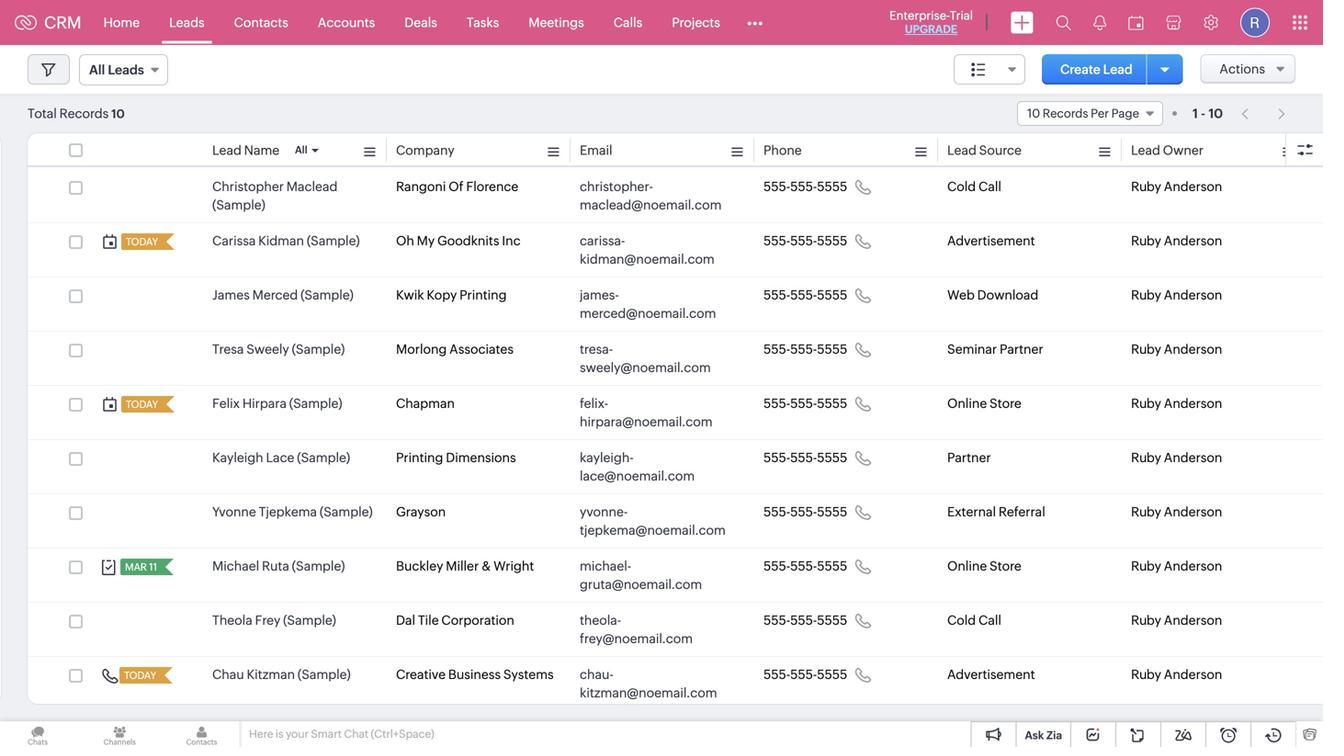 Task type: describe. For each thing, give the bounding box(es) containing it.
555-555-5555 for michael- gruta@noemail.com
[[764, 559, 848, 573]]

555-555-5555 for felix- hirpara@noemail.com
[[764, 396, 848, 411]]

ruby for christopher- maclead@noemail.com
[[1131, 179, 1162, 194]]

ruby anderson for chau- kitzman@noemail.com
[[1131, 667, 1223, 682]]

upgrade
[[905, 23, 958, 35]]

(sample) for felix hirpara (sample)
[[289, 396, 342, 411]]

ruby anderson for james- merced@noemail.com
[[1131, 288, 1223, 302]]

christopher
[[212, 179, 284, 194]]

deals
[[405, 15, 437, 30]]

kayleigh-
[[580, 450, 634, 465]]

all for all
[[295, 144, 307, 156]]

download
[[978, 288, 1039, 302]]

today link for felix
[[121, 396, 160, 413]]

ask
[[1025, 729, 1044, 742]]

call for christopher- maclead@noemail.com
[[979, 179, 1002, 194]]

yvonne tjepkema (sample)
[[212, 505, 373, 519]]

555-555-5555 for chau- kitzman@noemail.com
[[764, 667, 848, 682]]

carissa
[[212, 233, 256, 248]]

source
[[979, 143, 1022, 158]]

(sample) for tresa sweely (sample)
[[292, 342, 345, 357]]

smart
[[311, 728, 342, 740]]

555-555-5555 for christopher- maclead@noemail.com
[[764, 179, 848, 194]]

sweely
[[246, 342, 289, 357]]

here
[[249, 728, 273, 740]]

anderson for michael- gruta@noemail.com
[[1164, 559, 1223, 573]]

chau- kitzman@noemail.com
[[580, 667, 717, 700]]

lace
[[266, 450, 295, 465]]

1
[[1193, 106, 1198, 121]]

merced
[[252, 288, 298, 302]]

(sample) for chau kitzman (sample)
[[298, 667, 351, 682]]

external
[[948, 505, 996, 519]]

5555 for tresa- sweely@noemail.com
[[817, 342, 848, 357]]

carissa- kidman@noemail.com link
[[580, 232, 727, 268]]

(sample) for christopher maclead (sample)
[[212, 198, 265, 212]]

tresa- sweely@noemail.com
[[580, 342, 711, 375]]

today link for chau
[[119, 667, 158, 684]]

ruby anderson for kayleigh- lace@noemail.com
[[1131, 450, 1223, 465]]

chau kitzman (sample) link
[[212, 665, 351, 684]]

contacts image
[[164, 721, 239, 747]]

kitzman@noemail.com
[[580, 686, 717, 700]]

tile
[[418, 613, 439, 628]]

10 for total records 10
[[111, 107, 125, 121]]

chau kitzman (sample)
[[212, 667, 351, 682]]

(sample) for kayleigh lace (sample)
[[297, 450, 350, 465]]

merced@noemail.com
[[580, 306, 716, 321]]

lead inside button
[[1103, 62, 1133, 77]]

creative business systems
[[396, 667, 554, 682]]

kopy
[[427, 288, 457, 302]]

maclead
[[287, 179, 338, 194]]

inc
[[502, 233, 521, 248]]

store for felix- hirpara@noemail.com
[[990, 396, 1022, 411]]

lead for lead source
[[948, 143, 977, 158]]

today for chau kitzman (sample)
[[124, 670, 156, 681]]

theola frey (sample)
[[212, 613, 336, 628]]

555-555-5555 for kayleigh- lace@noemail.com
[[764, 450, 848, 465]]

accounts link
[[303, 0, 390, 45]]

enterprise-trial upgrade
[[890, 9, 973, 35]]

10 Records Per Page field
[[1017, 101, 1163, 126]]

michael
[[212, 559, 259, 573]]

cold for christopher- maclead@noemail.com
[[948, 179, 976, 194]]

10 inside 'field'
[[1027, 107, 1040, 120]]

5555 for felix- hirpara@noemail.com
[[817, 396, 848, 411]]

anderson for felix- hirpara@noemail.com
[[1164, 396, 1223, 411]]

crm
[[44, 13, 81, 32]]

james-
[[580, 288, 619, 302]]

signals image
[[1094, 15, 1107, 30]]

all leads
[[89, 62, 144, 77]]

ruby for theola- frey@noemail.com
[[1131, 613, 1162, 628]]

lead owner
[[1131, 143, 1204, 158]]

kidman
[[258, 233, 304, 248]]

kayleigh lace (sample) link
[[212, 448, 350, 467]]

5555 for kayleigh- lace@noemail.com
[[817, 450, 848, 465]]

here is your smart chat (ctrl+space)
[[249, 728, 434, 740]]

ruby for michael- gruta@noemail.com
[[1131, 559, 1162, 573]]

theola frey (sample) link
[[212, 611, 336, 630]]

felix- hirpara@noemail.com link
[[580, 394, 727, 431]]

anderson for james- merced@noemail.com
[[1164, 288, 1223, 302]]

miller
[[446, 559, 479, 573]]

create menu image
[[1011, 11, 1034, 34]]

corporation
[[442, 613, 515, 628]]

cold call for christopher- maclead@noemail.com
[[948, 179, 1002, 194]]

buckley
[[396, 559, 443, 573]]

anderson for carissa- kidman@noemail.com
[[1164, 233, 1223, 248]]

accounts
[[318, 15, 375, 30]]

michael- gruta@noemail.com link
[[580, 557, 727, 594]]

1 - 10
[[1193, 106, 1223, 121]]

morlong
[[396, 342, 447, 357]]

total records 10
[[28, 106, 125, 121]]

(ctrl+space)
[[371, 728, 434, 740]]

goodknits
[[437, 233, 499, 248]]

christopher- maclead@noemail.com link
[[580, 177, 727, 214]]

tresa sweely (sample) link
[[212, 340, 345, 358]]

online for felix- hirpara@noemail.com
[[948, 396, 987, 411]]

yvonne tjepkema (sample) link
[[212, 503, 373, 521]]

tresa-
[[580, 342, 613, 357]]

james
[[212, 288, 250, 302]]

advertisement for chau- kitzman@noemail.com
[[948, 667, 1035, 682]]

lead for lead name
[[212, 143, 242, 158]]

1 vertical spatial printing
[[396, 450, 443, 465]]

frey@noemail.com
[[580, 631, 693, 646]]

5555 for carissa- kidman@noemail.com
[[817, 233, 848, 248]]

555-555-5555 for carissa- kidman@noemail.com
[[764, 233, 848, 248]]

kidman@noemail.com
[[580, 252, 715, 267]]

ruby anderson for theola- frey@noemail.com
[[1131, 613, 1223, 628]]

carissa kidman (sample)
[[212, 233, 360, 248]]

felix
[[212, 396, 240, 411]]

chau
[[212, 667, 244, 682]]

chapman
[[396, 396, 455, 411]]

gruta@noemail.com
[[580, 577, 702, 592]]

anderson for kayleigh- lace@noemail.com
[[1164, 450, 1223, 465]]

systems
[[503, 667, 554, 682]]

felix- hirpara@noemail.com
[[580, 396, 713, 429]]

kayleigh lace (sample)
[[212, 450, 350, 465]]

(sample) for yvonne tjepkema (sample)
[[320, 505, 373, 519]]

home
[[103, 15, 140, 30]]

555-555-5555 for yvonne- tjepkema@noemail.com
[[764, 505, 848, 519]]

grayson
[[396, 505, 446, 519]]

theola- frey@noemail.com link
[[580, 611, 727, 648]]



Task type: locate. For each thing, give the bounding box(es) containing it.
printing dimensions
[[396, 450, 516, 465]]

leads inside all leads field
[[108, 62, 144, 77]]

0 vertical spatial leads
[[169, 15, 205, 30]]

ruby anderson for christopher- maclead@noemail.com
[[1131, 179, 1223, 194]]

signals element
[[1083, 0, 1118, 45]]

is
[[276, 728, 284, 740]]

6 5555 from the top
[[817, 450, 848, 465]]

1 vertical spatial leads
[[108, 62, 144, 77]]

2 online from the top
[[948, 559, 987, 573]]

0 horizontal spatial printing
[[396, 450, 443, 465]]

store for michael- gruta@noemail.com
[[990, 559, 1022, 573]]

ruby
[[1131, 179, 1162, 194], [1131, 233, 1162, 248], [1131, 288, 1162, 302], [1131, 342, 1162, 357], [1131, 396, 1162, 411], [1131, 450, 1162, 465], [1131, 505, 1162, 519], [1131, 559, 1162, 573], [1131, 613, 1162, 628], [1131, 667, 1162, 682]]

size image
[[972, 62, 986, 78]]

records for 10
[[1043, 107, 1089, 120]]

2 horizontal spatial 10
[[1209, 106, 1223, 121]]

(sample) for james merced (sample)
[[301, 288, 354, 302]]

5 555-555-5555 from the top
[[764, 396, 848, 411]]

today
[[126, 236, 158, 248], [126, 399, 158, 410], [124, 670, 156, 681]]

(sample) down christopher
[[212, 198, 265, 212]]

5555 for christopher- maclead@noemail.com
[[817, 179, 848, 194]]

7 555-555-5555 from the top
[[764, 505, 848, 519]]

profile element
[[1230, 0, 1281, 45]]

today for felix hirpara (sample)
[[126, 399, 158, 410]]

row group containing christopher maclead (sample)
[[28, 169, 1323, 711]]

9 555-555-5555 from the top
[[764, 613, 848, 628]]

printing
[[460, 288, 507, 302], [396, 450, 443, 465]]

your
[[286, 728, 309, 740]]

advertisement up web download
[[948, 233, 1035, 248]]

(sample) right lace
[[297, 450, 350, 465]]

calls link
[[599, 0, 657, 45]]

(sample) for theola frey (sample)
[[283, 613, 336, 628]]

michael ruta (sample)
[[212, 559, 345, 573]]

10 inside total records 10
[[111, 107, 125, 121]]

3 ruby from the top
[[1131, 288, 1162, 302]]

2 5555 from the top
[[817, 233, 848, 248]]

5 ruby from the top
[[1131, 396, 1162, 411]]

10 ruby anderson from the top
[[1131, 667, 1223, 682]]

5 anderson from the top
[[1164, 396, 1223, 411]]

2 anderson from the top
[[1164, 233, 1223, 248]]

ruby anderson for michael- gruta@noemail.com
[[1131, 559, 1223, 573]]

deals link
[[390, 0, 452, 45]]

(sample) right kidman at the top left
[[307, 233, 360, 248]]

0 vertical spatial online store
[[948, 396, 1022, 411]]

michael-
[[580, 559, 631, 573]]

0 vertical spatial call
[[979, 179, 1002, 194]]

lead for lead owner
[[1131, 143, 1161, 158]]

james merced (sample) link
[[212, 286, 354, 304]]

felix hirpara (sample) link
[[212, 394, 342, 413]]

cold for theola- frey@noemail.com
[[948, 613, 976, 628]]

2 call from the top
[[979, 613, 1002, 628]]

theola-
[[580, 613, 621, 628]]

mar
[[125, 562, 147, 573]]

navigation
[[1233, 100, 1296, 127]]

(sample) right ruta
[[292, 559, 345, 573]]

advertisement for carissa- kidman@noemail.com
[[948, 233, 1035, 248]]

3 555-555-5555 from the top
[[764, 288, 848, 302]]

5 ruby anderson from the top
[[1131, 396, 1223, 411]]

1 call from the top
[[979, 179, 1002, 194]]

ruby for yvonne- tjepkema@noemail.com
[[1131, 505, 1162, 519]]

0 vertical spatial today
[[126, 236, 158, 248]]

enterprise-
[[890, 9, 950, 23]]

1 online from the top
[[948, 396, 987, 411]]

1 vertical spatial all
[[295, 144, 307, 156]]

10 555-555-5555 from the top
[[764, 667, 848, 682]]

0 horizontal spatial 10
[[111, 107, 125, 121]]

printing up grayson
[[396, 450, 443, 465]]

8 ruby from the top
[[1131, 559, 1162, 573]]

1 horizontal spatial partner
[[1000, 342, 1044, 357]]

5 5555 from the top
[[817, 396, 848, 411]]

felix-
[[580, 396, 608, 411]]

name
[[244, 143, 280, 158]]

leads down home
[[108, 62, 144, 77]]

555-555-5555 for theola- frey@noemail.com
[[764, 613, 848, 628]]

ruby for kayleigh- lace@noemail.com
[[1131, 450, 1162, 465]]

online
[[948, 396, 987, 411], [948, 559, 987, 573]]

ruby for chau- kitzman@noemail.com
[[1131, 667, 1162, 682]]

james- merced@noemail.com link
[[580, 286, 727, 323]]

hirpara
[[242, 396, 287, 411]]

all for all leads
[[89, 62, 105, 77]]

5555 for theola- frey@noemail.com
[[817, 613, 848, 628]]

(sample) right sweely
[[292, 342, 345, 357]]

9 ruby anderson from the top
[[1131, 613, 1223, 628]]

chats image
[[0, 721, 76, 747]]

0 horizontal spatial leads
[[108, 62, 144, 77]]

9 ruby from the top
[[1131, 613, 1162, 628]]

1 ruby anderson from the top
[[1131, 179, 1223, 194]]

10 5555 from the top
[[817, 667, 848, 682]]

of
[[449, 179, 464, 194]]

page
[[1112, 107, 1140, 120]]

anderson for tresa- sweely@noemail.com
[[1164, 342, 1223, 357]]

6 ruby anderson from the top
[[1131, 450, 1223, 465]]

0 vertical spatial cold
[[948, 179, 976, 194]]

christopher maclead (sample)
[[212, 179, 338, 212]]

7 ruby from the top
[[1131, 505, 1162, 519]]

10 records per page
[[1027, 107, 1140, 120]]

6 555-555-5555 from the top
[[764, 450, 848, 465]]

All Leads field
[[79, 54, 168, 85]]

5555 for chau- kitzman@noemail.com
[[817, 667, 848, 682]]

store down seminar partner
[[990, 396, 1022, 411]]

tasks
[[467, 15, 499, 30]]

records
[[59, 106, 109, 121], [1043, 107, 1089, 120]]

1 anderson from the top
[[1164, 179, 1223, 194]]

ruby for carissa- kidman@noemail.com
[[1131, 233, 1162, 248]]

calls
[[614, 15, 643, 30]]

home link
[[89, 0, 155, 45]]

0 vertical spatial store
[[990, 396, 1022, 411]]

all up maclead
[[295, 144, 307, 156]]

logo image
[[15, 15, 37, 30]]

contacts link
[[219, 0, 303, 45]]

Other Modules field
[[735, 8, 775, 37]]

calendar image
[[1129, 15, 1144, 30]]

0 horizontal spatial partner
[[948, 450, 991, 465]]

0 vertical spatial today link
[[121, 233, 160, 250]]

1 555-555-5555 from the top
[[764, 179, 848, 194]]

records for total
[[59, 106, 109, 121]]

6 anderson from the top
[[1164, 450, 1223, 465]]

tresa
[[212, 342, 244, 357]]

1 vertical spatial today link
[[121, 396, 160, 413]]

8 ruby anderson from the top
[[1131, 559, 1223, 573]]

create menu element
[[1000, 0, 1045, 45]]

None field
[[954, 54, 1026, 85]]

ruby anderson for carissa- kidman@noemail.com
[[1131, 233, 1223, 248]]

search image
[[1056, 15, 1072, 30]]

5555 for yvonne- tjepkema@noemail.com
[[817, 505, 848, 519]]

search element
[[1045, 0, 1083, 45]]

(sample) right merced
[[301, 288, 354, 302]]

christopher maclead (sample) link
[[212, 177, 378, 214]]

8 555-555-5555 from the top
[[764, 559, 848, 573]]

external referral
[[948, 505, 1046, 519]]

actions
[[1220, 62, 1265, 76]]

leads right home link
[[169, 15, 205, 30]]

web download
[[948, 288, 1039, 302]]

projects link
[[657, 0, 735, 45]]

wright
[[494, 559, 534, 573]]

1 horizontal spatial printing
[[460, 288, 507, 302]]

theola
[[212, 613, 252, 628]]

lead left source
[[948, 143, 977, 158]]

create
[[1061, 62, 1101, 77]]

buckley miller & wright
[[396, 559, 534, 573]]

(sample) right hirpara
[[289, 396, 342, 411]]

online down the external
[[948, 559, 987, 573]]

anderson for christopher- maclead@noemail.com
[[1164, 179, 1223, 194]]

ruby for tresa- sweely@noemail.com
[[1131, 342, 1162, 357]]

trial
[[950, 9, 973, 23]]

0 horizontal spatial records
[[59, 106, 109, 121]]

4 anderson from the top
[[1164, 342, 1223, 357]]

ruby anderson for yvonne- tjepkema@noemail.com
[[1131, 505, 1223, 519]]

advertisement up ask
[[948, 667, 1035, 682]]

anderson for chau- kitzman@noemail.com
[[1164, 667, 1223, 682]]

3 anderson from the top
[[1164, 288, 1223, 302]]

1 advertisement from the top
[[948, 233, 1035, 248]]

ruby anderson for tresa- sweely@noemail.com
[[1131, 342, 1223, 357]]

online store for felix- hirpara@noemail.com
[[948, 396, 1022, 411]]

2 advertisement from the top
[[948, 667, 1035, 682]]

(sample) for carissa kidman (sample)
[[307, 233, 360, 248]]

2 cold from the top
[[948, 613, 976, 628]]

lead name
[[212, 143, 280, 158]]

online down seminar
[[948, 396, 987, 411]]

create lead
[[1061, 62, 1133, 77]]

records right total
[[59, 106, 109, 121]]

online store for michael- gruta@noemail.com
[[948, 559, 1022, 573]]

1 vertical spatial today
[[126, 399, 158, 410]]

call for theola- frey@noemail.com
[[979, 613, 1002, 628]]

cold call for theola- frey@noemail.com
[[948, 613, 1002, 628]]

3 5555 from the top
[[817, 288, 848, 302]]

frey
[[255, 613, 281, 628]]

1 vertical spatial online
[[948, 559, 987, 573]]

phone
[[764, 143, 802, 158]]

555-555-5555 for james- merced@noemail.com
[[764, 288, 848, 302]]

9 anderson from the top
[[1164, 613, 1223, 628]]

lead right create
[[1103, 62, 1133, 77]]

ruby anderson for felix- hirpara@noemail.com
[[1131, 396, 1223, 411]]

yvonne-
[[580, 505, 628, 519]]

today link for carissa
[[121, 233, 160, 250]]

1 ruby from the top
[[1131, 179, 1162, 194]]

11
[[149, 562, 157, 573]]

maclead@noemail.com
[[580, 198, 722, 212]]

0 vertical spatial advertisement
[[948, 233, 1035, 248]]

0 vertical spatial all
[[89, 62, 105, 77]]

2 ruby from the top
[[1131, 233, 1162, 248]]

yvonne- tjepkema@noemail.com
[[580, 505, 726, 538]]

oh my goodknits inc
[[396, 233, 521, 248]]

oh
[[396, 233, 414, 248]]

5555 for james- merced@noemail.com
[[817, 288, 848, 302]]

0 vertical spatial partner
[[1000, 342, 1044, 357]]

7 anderson from the top
[[1164, 505, 1223, 519]]

carissa-
[[580, 233, 625, 248]]

chau- kitzman@noemail.com link
[[580, 665, 727, 702]]

5555 for michael- gruta@noemail.com
[[817, 559, 848, 573]]

kwik kopy printing
[[396, 288, 507, 302]]

0 vertical spatial cold call
[[948, 179, 1002, 194]]

row group
[[28, 169, 1323, 711]]

-
[[1201, 106, 1206, 121]]

1 vertical spatial advertisement
[[948, 667, 1035, 682]]

1 horizontal spatial records
[[1043, 107, 1089, 120]]

8 5555 from the top
[[817, 559, 848, 573]]

1 online store from the top
[[948, 396, 1022, 411]]

ruby for james- merced@noemail.com
[[1131, 288, 1162, 302]]

james- merced@noemail.com
[[580, 288, 716, 321]]

tasks link
[[452, 0, 514, 45]]

michael- gruta@noemail.com
[[580, 559, 702, 592]]

4 555-555-5555 from the top
[[764, 342, 848, 357]]

0 vertical spatial online
[[948, 396, 987, 411]]

4 5555 from the top
[[817, 342, 848, 357]]

10 anderson from the top
[[1164, 667, 1223, 682]]

online store down seminar partner
[[948, 396, 1022, 411]]

dal tile corporation
[[396, 613, 515, 628]]

partner right seminar
[[1000, 342, 1044, 357]]

lead source
[[948, 143, 1022, 158]]

kwik
[[396, 288, 424, 302]]

partner up the external
[[948, 450, 991, 465]]

anderson for theola- frey@noemail.com
[[1164, 613, 1223, 628]]

1 store from the top
[[990, 396, 1022, 411]]

(sample) right frey in the left of the page
[[283, 613, 336, 628]]

2 cold call from the top
[[948, 613, 1002, 628]]

1 horizontal spatial 10
[[1027, 107, 1040, 120]]

8 anderson from the top
[[1164, 559, 1223, 573]]

7 5555 from the top
[[817, 505, 848, 519]]

(sample)
[[212, 198, 265, 212], [307, 233, 360, 248], [301, 288, 354, 302], [292, 342, 345, 357], [289, 396, 342, 411], [297, 450, 350, 465], [320, 505, 373, 519], [292, 559, 345, 573], [283, 613, 336, 628], [298, 667, 351, 682]]

6 ruby from the top
[[1131, 450, 1162, 465]]

printing right "kopy" in the left top of the page
[[460, 288, 507, 302]]

4 ruby from the top
[[1131, 342, 1162, 357]]

kayleigh
[[212, 450, 263, 465]]

1 cold from the top
[[948, 179, 976, 194]]

hirpara@noemail.com
[[580, 414, 713, 429]]

online for michael- gruta@noemail.com
[[948, 559, 987, 573]]

1 5555 from the top
[[817, 179, 848, 194]]

all inside field
[[89, 62, 105, 77]]

1 horizontal spatial all
[[295, 144, 307, 156]]

records left per
[[1043, 107, 1089, 120]]

lead left the owner in the top right of the page
[[1131, 143, 1161, 158]]

1 vertical spatial store
[[990, 559, 1022, 573]]

lead left "name"
[[212, 143, 242, 158]]

2 555-555-5555 from the top
[[764, 233, 848, 248]]

online store down external referral
[[948, 559, 1022, 573]]

leads inside leads link
[[169, 15, 205, 30]]

partner
[[1000, 342, 1044, 357], [948, 450, 991, 465]]

555-555-5555 for tresa- sweely@noemail.com
[[764, 342, 848, 357]]

5555
[[817, 179, 848, 194], [817, 233, 848, 248], [817, 288, 848, 302], [817, 342, 848, 357], [817, 396, 848, 411], [817, 450, 848, 465], [817, 505, 848, 519], [817, 559, 848, 573], [817, 613, 848, 628], [817, 667, 848, 682]]

(sample) for michael ruta (sample)
[[292, 559, 345, 573]]

florence
[[466, 179, 519, 194]]

7 ruby anderson from the top
[[1131, 505, 1223, 519]]

10 ruby from the top
[[1131, 667, 1162, 682]]

2 online store from the top
[[948, 559, 1022, 573]]

9 5555 from the top
[[817, 613, 848, 628]]

3 ruby anderson from the top
[[1131, 288, 1223, 302]]

channels image
[[82, 721, 158, 747]]

(sample) right kitzman
[[298, 667, 351, 682]]

contacts
[[234, 15, 288, 30]]

0 vertical spatial printing
[[460, 288, 507, 302]]

mar 11 link
[[120, 559, 159, 575]]

carissa- kidman@noemail.com
[[580, 233, 715, 267]]

2 store from the top
[[990, 559, 1022, 573]]

(sample) inside "christopher maclead (sample)"
[[212, 198, 265, 212]]

christopher- maclead@noemail.com
[[580, 179, 722, 212]]

2 ruby anderson from the top
[[1131, 233, 1223, 248]]

today link
[[121, 233, 160, 250], [121, 396, 160, 413], [119, 667, 158, 684]]

profile image
[[1241, 8, 1270, 37]]

chat
[[344, 728, 369, 740]]

1 vertical spatial call
[[979, 613, 1002, 628]]

2 vertical spatial today link
[[119, 667, 158, 684]]

1 cold call from the top
[[948, 179, 1002, 194]]

2 vertical spatial today
[[124, 670, 156, 681]]

1 horizontal spatial leads
[[169, 15, 205, 30]]

records inside 'field'
[[1043, 107, 1089, 120]]

10 for 1 - 10
[[1209, 106, 1223, 121]]

0 horizontal spatial all
[[89, 62, 105, 77]]

(sample) right tjepkema
[[320, 505, 373, 519]]

1 vertical spatial online store
[[948, 559, 1022, 573]]

today for carissa kidman (sample)
[[126, 236, 158, 248]]

lead
[[1103, 62, 1133, 77], [212, 143, 242, 158], [948, 143, 977, 158], [1131, 143, 1161, 158]]

store down external referral
[[990, 559, 1022, 573]]

owner
[[1163, 143, 1204, 158]]

1 vertical spatial partner
[[948, 450, 991, 465]]

ruby for felix- hirpara@noemail.com
[[1131, 396, 1162, 411]]

1 vertical spatial cold call
[[948, 613, 1002, 628]]

anderson for yvonne- tjepkema@noemail.com
[[1164, 505, 1223, 519]]

leads link
[[155, 0, 219, 45]]

yvonne- tjepkema@noemail.com link
[[580, 503, 727, 539]]

1 vertical spatial cold
[[948, 613, 976, 628]]

all up total records 10
[[89, 62, 105, 77]]

tresa- sweely@noemail.com link
[[580, 340, 727, 377]]

ask zia
[[1025, 729, 1062, 742]]

web
[[948, 288, 975, 302]]

4 ruby anderson from the top
[[1131, 342, 1223, 357]]



Task type: vqa. For each thing, say whether or not it's contained in the screenshot.
right 25,000.00
no



